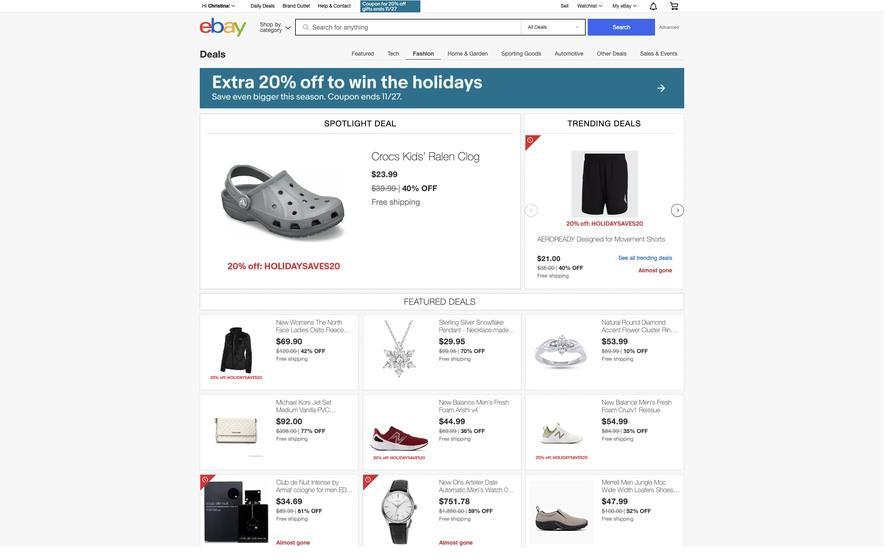 Task type: describe. For each thing, give the bounding box(es) containing it.
shipping inside new balance men's fresh foam cruzv1 reissue $54.99 $84.99 | 35% off free shipping
[[614, 437, 634, 443]]

jacket
[[302, 335, 320, 342]]

fleece
[[326, 327, 344, 334]]

advanced
[[659, 25, 679, 30]]

3.6
[[276, 495, 285, 502]]

733
[[439, 495, 450, 502]]

get an extra 20% off image
[[360, 0, 421, 12]]

fashion menu bar
[[345, 45, 684, 62]]

fresh for $54.99
[[657, 399, 672, 406]]

cologne
[[294, 487, 315, 494]]

almost for $751.78
[[439, 540, 458, 547]]

clog
[[458, 150, 480, 163]]

none submit inside "shop by category" banner
[[588, 19, 655, 36]]

shipping inside the $29.95 $99.95 | 70% off free shipping
[[451, 357, 471, 363]]

new womens the north face ladies osito fleece coat top jacket black
[[276, 319, 344, 342]]

off inside $47.99 $100.00 | 52% off free shipping
[[640, 508, 651, 515]]

shipping inside new balance men's fresh foam arishi v4 $44.99 $69.99 | 36% off free shipping
[[451, 437, 471, 443]]

off inside $35.00 | 40% off free shipping
[[572, 265, 583, 272]]

$47.99
[[602, 497, 628, 507]]

hi christina !
[[202, 3, 230, 9]]

face
[[276, 327, 289, 334]]

new womens the north face ladies osito fleece coat top jacket black link
[[276, 319, 354, 342]]

$751.78 $1,850.00 | 59% off free shipping
[[439, 497, 493, 523]]

all
[[630, 255, 635, 262]]

free inside $92.00 $398.00 | 77% off free shipping
[[276, 437, 287, 443]]

$29.95
[[439, 337, 465, 347]]

sporting
[[502, 50, 523, 57]]

suede
[[602, 495, 620, 502]]

medium
[[276, 407, 298, 414]]

foam for $44.99
[[439, 407, 454, 414]]

new balance men's fresh foam arishi v4 link
[[439, 399, 517, 415]]

| inside new balance men's fresh foam cruzv1 reissue $54.99 $84.99 | 35% off free shipping
[[621, 429, 622, 435]]

shipping inside $53.99 $59.99 | 10% off free shipping
[[614, 357, 634, 363]]

shop by category
[[260, 21, 282, 33]]

automatic
[[439, 487, 466, 494]]

the
[[316, 319, 326, 326]]

new for 01
[[439, 479, 451, 487]]

silver inside sterling silver snowflake pendant - necklace made with swarovksi crystals
[[461, 319, 475, 326]]

$69.99
[[439, 429, 456, 435]]

free inside the $29.95 $99.95 | 70% off free shipping
[[439, 357, 449, 363]]

deals for trending deals
[[614, 119, 641, 128]]

my ebay
[[613, 3, 632, 9]]

fashion link
[[406, 46, 441, 62]]

off inside $92.00 $398.00 | 77% off free shipping
[[314, 428, 325, 435]]

$23.99
[[372, 170, 398, 179]]

trending
[[568, 119, 611, 128]]

jet
[[313, 399, 321, 406]]

deals
[[659, 255, 672, 262]]

free inside new balance men's fresh foam cruzv1 reissue $54.99 $84.99 | 35% off free shipping
[[602, 437, 612, 443]]

spotlight deal
[[324, 119, 396, 128]]

free inside $35.00 | 40% off free shipping
[[537, 273, 548, 279]]

free inside new balance men's fresh foam arishi v4 $44.99 $69.99 | 36% off free shipping
[[439, 437, 449, 443]]

deals link
[[200, 48, 226, 60]]

natural
[[602, 319, 621, 326]]

gone for $34.69
[[297, 540, 310, 547]]

watch
[[486, 487, 503, 494]]

gone for $35.00
[[659, 267, 672, 274]]

!
[[229, 3, 230, 9]]

category
[[260, 27, 282, 33]]

balance for $44.99
[[453, 399, 475, 406]]

off inside new balance men's fresh foam arishi v4 $44.99 $69.99 | 36% off free shipping
[[474, 428, 485, 435]]

pvc
[[318, 407, 330, 414]]

| inside $35.00 | 40% off free shipping
[[556, 265, 557, 272]]

sporting goods link
[[495, 46, 548, 62]]

merrell
[[602, 479, 620, 487]]

foam for $54.99
[[602, 407, 617, 414]]

new for $54.99
[[602, 399, 614, 406]]

home & garden link
[[441, 46, 495, 62]]

garden
[[469, 50, 488, 57]]

swarovksi
[[452, 335, 478, 342]]

new inside club de nuit intense by armaf cologne for men edt 3.6 oz new in box
[[295, 495, 307, 502]]

$751.78
[[439, 497, 470, 507]]

made
[[494, 327, 509, 334]]

shipping down $39.99 | 40% off
[[390, 198, 420, 207]]

box
[[315, 495, 325, 502]]

arishi
[[456, 407, 470, 414]]

& for garden
[[464, 50, 468, 57]]

59%
[[469, 508, 480, 515]]

balance for $54.99
[[616, 399, 638, 406]]

oris
[[453, 479, 464, 487]]

crocs kids' ralen clog
[[372, 150, 480, 163]]

5
[[493, 495, 497, 502]]

off down crocs kids' ralen clog
[[422, 184, 437, 193]]

silver inside "natural round diamond accent flower cluster ring solid 925 sterling silver"
[[651, 335, 665, 342]]

$92.00 $398.00 | 77% off free shipping
[[276, 417, 325, 443]]

shipping inside $34.69 $89.99 | 61% off free shipping
[[288, 517, 308, 523]]

my
[[613, 3, 619, 9]]

your shopping cart image
[[670, 2, 679, 10]]

off inside the $29.95 $99.95 | 70% off free shipping
[[474, 348, 485, 355]]

aeroready designed for movement shorts link
[[537, 235, 672, 254]]

| inside $34.69 $89.99 | 61% off free shipping
[[295, 509, 296, 515]]

brand outlet link
[[283, 2, 310, 11]]

north
[[328, 319, 342, 326]]

925
[[617, 335, 628, 342]]

free inside $34.69 $89.99 | 61% off free shipping
[[276, 517, 287, 523]]

featured for featured
[[352, 50, 374, 57]]

off inside $69.90 $120.00 | 42% off free shipping
[[314, 348, 325, 355]]

| inside $92.00 $398.00 | 77% off free shipping
[[298, 429, 299, 435]]

$29.95 $99.95 | 70% off free shipping
[[439, 337, 485, 363]]

sales & events link
[[634, 46, 684, 62]]

for inside club de nuit intense by armaf cologne for men edt 3.6 oz new in box
[[317, 487, 323, 494]]

crocs
[[372, 150, 400, 163]]

sales & events
[[640, 50, 678, 57]]

free inside $751.78 $1,850.00 | 59% off free shipping
[[439, 517, 449, 523]]

jungle
[[635, 479, 653, 487]]

fresh for $44.99
[[494, 399, 509, 406]]

osito
[[310, 327, 324, 334]]

| inside $47.99 $100.00 | 52% off free shipping
[[624, 509, 625, 515]]

35%
[[624, 428, 635, 435]]

advanced link
[[655, 19, 683, 35]]

contact
[[334, 3, 351, 9]]

almost gone for $35.00
[[639, 267, 672, 274]]

4051-
[[468, 495, 484, 502]]

gone for $751.78
[[460, 540, 473, 547]]

club
[[276, 479, 289, 487]]

free inside $69.90 $120.00 | 42% off free shipping
[[276, 357, 287, 363]]

other deals
[[597, 50, 627, 57]]

| inside $39.99 | 40% off
[[398, 184, 400, 193]]

$53.99
[[602, 337, 628, 347]]

| inside the $29.95 $99.95 | 70% off free shipping
[[458, 349, 459, 355]]

free inside $47.99 $100.00 | 52% off free shipping
[[602, 517, 612, 523]]

42%
[[301, 348, 313, 355]]

$34.69 $89.99 | 61% off free shipping
[[276, 497, 322, 523]]

sell link
[[557, 3, 572, 9]]

movement
[[615, 235, 645, 243]]

| inside $69.90 $120.00 | 42% off free shipping
[[298, 349, 299, 355]]



Task type: locate. For each thing, give the bounding box(es) containing it.
1 vertical spatial by
[[332, 479, 339, 487]]

0 horizontal spatial silver
[[461, 319, 475, 326]]

men's
[[476, 399, 493, 406], [639, 399, 656, 406], [467, 487, 484, 494]]

foam up $44.99
[[439, 407, 454, 414]]

off right 59%
[[482, 508, 493, 515]]

None submit
[[588, 19, 655, 36]]

1 horizontal spatial for
[[606, 235, 613, 243]]

off
[[422, 184, 437, 193], [572, 265, 583, 272], [314, 348, 325, 355], [474, 348, 485, 355], [637, 348, 648, 355], [314, 428, 325, 435], [474, 428, 485, 435], [637, 428, 648, 435], [311, 508, 322, 515], [482, 508, 493, 515], [640, 508, 651, 515]]

featured link
[[345, 46, 381, 62]]

convertible
[[276, 415, 306, 422]]

shipping inside $92.00 $398.00 | 77% off free shipping
[[288, 437, 308, 443]]

shipping down "42%"
[[288, 357, 308, 363]]

0 vertical spatial sterling
[[439, 319, 459, 326]]

silver up -
[[461, 319, 475, 326]]

& inside account navigation
[[329, 3, 332, 9]]

off inside $751.78 $1,850.00 | 59% off free shipping
[[482, 508, 493, 515]]

40% for $39.99 | 40% off
[[402, 184, 419, 193]]

$84.99
[[602, 429, 619, 435]]

1 balance from the left
[[453, 399, 475, 406]]

free down "$84.99"
[[602, 437, 612, 443]]

free down $99.95
[[439, 357, 449, 363]]

& right home on the top of page
[[464, 50, 468, 57]]

deals for other deals
[[613, 50, 627, 57]]

gone down 61%
[[297, 540, 310, 547]]

2 balance from the left
[[616, 399, 638, 406]]

shipping inside $47.99 $100.00 | 52% off free shipping
[[614, 517, 634, 523]]

new up automatic
[[439, 479, 451, 487]]

$39.99
[[372, 184, 396, 193]]

| left 35%
[[621, 429, 622, 435]]

men's for $44.99
[[476, 399, 493, 406]]

balance up arishi in the right of the page
[[453, 399, 475, 406]]

ring
[[662, 327, 674, 334]]

$59.99
[[602, 349, 619, 355]]

reissue
[[639, 407, 661, 414]]

off right 36%
[[474, 428, 485, 435]]

0 vertical spatial featured
[[352, 50, 374, 57]]

0 vertical spatial 40%
[[402, 184, 419, 193]]

new for $44.99
[[439, 399, 451, 406]]

1 vertical spatial silver
[[651, 335, 665, 342]]

trending
[[637, 255, 657, 262]]

free down the $100.00 at bottom
[[602, 517, 612, 523]]

77%
[[301, 428, 313, 435]]

men's inside new balance men's fresh foam arishi v4 $44.99 $69.99 | 36% off free shipping
[[476, 399, 493, 406]]

free down $39.99
[[372, 198, 387, 207]]

foam inside new balance men's fresh foam arishi v4 $44.99 $69.99 | 36% off free shipping
[[439, 407, 454, 414]]

balance inside new balance men's fresh foam arishi v4 $44.99 $69.99 | 36% off free shipping
[[453, 399, 475, 406]]

men
[[621, 479, 633, 487]]

shipping down 36%
[[451, 437, 471, 443]]

new up face
[[276, 319, 289, 326]]

0 horizontal spatial sterling
[[439, 319, 459, 326]]

off right 70%
[[474, 348, 485, 355]]

armaf
[[276, 487, 292, 494]]

40% inside $35.00 | 40% off free shipping
[[559, 265, 571, 272]]

featured for featured deals
[[404, 297, 446, 307]]

men's for $54.99
[[639, 399, 656, 406]]

| left 36%
[[458, 429, 459, 435]]

0 horizontal spatial balance
[[453, 399, 475, 406]]

| right $35.00 on the right top of the page
[[556, 265, 557, 272]]

&
[[329, 3, 332, 9], [464, 50, 468, 57], [656, 50, 659, 57]]

club de nuit intense by armaf cologne for men edt 3.6 oz new in box link
[[276, 479, 354, 502]]

moc
[[654, 479, 666, 487]]

shorts
[[647, 235, 665, 243]]

balance
[[453, 399, 475, 406], [616, 399, 638, 406]]

off inside new balance men's fresh foam cruzv1 reissue $54.99 $84.99 | 35% off free shipping
[[637, 428, 648, 435]]

free down $69.99
[[439, 437, 449, 443]]

black
[[322, 335, 336, 342]]

account navigation
[[198, 0, 684, 14]]

2 foam from the left
[[602, 407, 617, 414]]

| inside new balance men's fresh foam arishi v4 $44.99 $69.99 | 36% off free shipping
[[458, 429, 459, 435]]

shipping down 10%
[[614, 357, 634, 363]]

almost down '$89.99'
[[276, 540, 295, 547]]

home & garden
[[448, 50, 488, 57]]

shipping inside $751.78 $1,850.00 | 59% off free shipping
[[451, 517, 471, 523]]

almost gone down $1,850.00
[[439, 540, 473, 547]]

by right the 'shop'
[[275, 21, 281, 27]]

men's up v4
[[476, 399, 493, 406]]

balance inside new balance men's fresh foam cruzv1 reissue $54.99 $84.99 | 35% off free shipping
[[616, 399, 638, 406]]

foam up $54.99
[[602, 407, 617, 414]]

crossbody
[[276, 422, 306, 429]]

by inside club de nuit intense by armaf cologne for men edt 3.6 oz new in box
[[332, 479, 339, 487]]

fashion
[[413, 50, 434, 57]]

shipping down '77%'
[[288, 437, 308, 443]]

1 horizontal spatial silver
[[651, 335, 665, 342]]

off right 52%
[[640, 508, 651, 515]]

artelier
[[466, 479, 484, 487]]

sell
[[561, 3, 569, 9]]

2 fresh from the left
[[657, 399, 672, 406]]

merrell men jungle moc wide width loafers shoes suede
[[602, 479, 673, 502]]

featured inside "featured" link
[[352, 50, 374, 57]]

almost down $1,850.00
[[439, 540, 458, 547]]

Search for anything text field
[[296, 20, 520, 35]]

1 horizontal spatial almost
[[439, 540, 458, 547]]

almost gone down '$89.99'
[[276, 540, 310, 547]]

gone down deals on the top
[[659, 267, 672, 274]]

0 horizontal spatial almost gone
[[276, 540, 310, 547]]

fresh inside new balance men's fresh foam arishi v4 $44.99 $69.99 | 36% off free shipping
[[494, 399, 509, 406]]

see all trending deals link
[[619, 255, 672, 262]]

automotive link
[[548, 46, 590, 62]]

wide
[[602, 487, 616, 494]]

1 horizontal spatial featured
[[404, 297, 446, 307]]

daily deals
[[251, 3, 275, 9]]

0 vertical spatial by
[[275, 21, 281, 27]]

1 horizontal spatial foam
[[602, 407, 617, 414]]

featured deals
[[404, 297, 476, 307]]

trending deals
[[568, 119, 641, 128]]

almost for $35.00
[[639, 267, 657, 274]]

new inside new balance men's fresh foam arishi v4 $44.99 $69.99 | 36% off free shipping
[[439, 399, 451, 406]]

1 horizontal spatial fresh
[[657, 399, 672, 406]]

1 horizontal spatial by
[[332, 479, 339, 487]]

men's inside new balance men's fresh foam cruzv1 reissue $54.99 $84.99 | 35% off free shipping
[[639, 399, 656, 406]]

| left 10%
[[621, 349, 622, 355]]

aeroready
[[537, 235, 575, 243]]

men's up 4051-
[[467, 487, 484, 494]]

0 horizontal spatial by
[[275, 21, 281, 27]]

free down $398.00
[[276, 437, 287, 443]]

1 vertical spatial 40%
[[559, 265, 571, 272]]

shipping down 52%
[[614, 517, 634, 523]]

diamond
[[642, 319, 666, 326]]

see all trending deals
[[619, 255, 672, 262]]

| left "42%"
[[298, 349, 299, 355]]

| left 52%
[[624, 509, 625, 515]]

| inside $53.99 $59.99 | 10% off free shipping
[[621, 349, 622, 355]]

1 vertical spatial for
[[317, 487, 323, 494]]

$47.99 $100.00 | 52% off free shipping
[[602, 497, 651, 523]]

shop by category button
[[256, 18, 292, 35]]

| inside $751.78 $1,850.00 | 59% off free shipping
[[466, 509, 467, 515]]

shipping inside $69.90 $120.00 | 42% off free shipping
[[288, 357, 308, 363]]

& for contact
[[329, 3, 332, 9]]

almost gone for $751.78
[[439, 540, 473, 547]]

$35.00 | 40% off free shipping
[[537, 265, 583, 279]]

round
[[622, 319, 640, 326]]

2 horizontal spatial almost
[[639, 267, 657, 274]]

shipping down 35%
[[614, 437, 634, 443]]

michael kors jet set medium vanilla pvc convertible pouchette crossbody bag
[[276, 399, 335, 429]]

free down $120.00
[[276, 357, 287, 363]]

$35.00
[[537, 265, 555, 272]]

featured up pendant
[[404, 297, 446, 307]]

other
[[597, 50, 611, 57]]

off right 35%
[[637, 428, 648, 435]]

deals
[[263, 3, 275, 9], [200, 48, 226, 60], [613, 50, 627, 57], [614, 119, 641, 128], [449, 297, 476, 307]]

$69.90
[[276, 337, 303, 347]]

61%
[[298, 508, 310, 515]]

fresh inside new balance men's fresh foam cruzv1 reissue $54.99 $84.99 | 35% off free shipping
[[657, 399, 672, 406]]

almost for $34.69
[[276, 540, 295, 547]]

new balance men's fresh foam cruzv1 reissue $54.99 $84.99 | 35% off free shipping
[[602, 399, 672, 443]]

1 vertical spatial featured
[[404, 297, 446, 307]]

featured left tech link
[[352, 50, 374, 57]]

shipping inside $35.00 | 40% off free shipping
[[549, 273, 569, 279]]

nuit
[[299, 479, 310, 487]]

1 horizontal spatial gone
[[460, 540, 473, 547]]

36%
[[461, 428, 473, 435]]

my ebay link
[[608, 1, 640, 11]]

40% for $35.00 | 40% off free shipping
[[559, 265, 571, 272]]

40% up free shipping
[[402, 184, 419, 193]]

free down '$89.99'
[[276, 517, 287, 523]]

new inside new womens the north face ladies osito fleece coat top jacket black
[[276, 319, 289, 326]]

7721
[[452, 495, 466, 502]]

1 horizontal spatial &
[[464, 50, 468, 57]]

new inside new balance men's fresh foam cruzv1 reissue $54.99 $84.99 | 35% off free shipping
[[602, 399, 614, 406]]

0 vertical spatial silver
[[461, 319, 475, 326]]

see
[[619, 255, 628, 262]]

| left 59%
[[466, 509, 467, 515]]

shipping down 70%
[[451, 357, 471, 363]]

21
[[498, 495, 506, 502]]

new balance men's fresh foam arishi v4 $44.99 $69.99 | 36% off free shipping
[[439, 399, 509, 443]]

1 fresh from the left
[[494, 399, 509, 406]]

free inside $53.99 $59.99 | 10% off free shipping
[[602, 357, 612, 363]]

set
[[322, 399, 331, 406]]

sterling inside "natural round diamond accent flower cluster ring solid 925 sterling silver"
[[630, 335, 649, 342]]

shipping down $1,850.00
[[451, 517, 471, 523]]

sterling inside sterling silver snowflake pendant - necklace made with swarovksi crystals
[[439, 319, 459, 326]]

sterling silver snowflake pendant - necklace made with swarovksi crystals
[[439, 319, 509, 342]]

1 horizontal spatial almost gone
[[439, 540, 473, 547]]

aeroready designed for movement shorts
[[537, 235, 665, 243]]

necklace
[[467, 327, 492, 334]]

free down $59.99 on the bottom right of the page
[[602, 357, 612, 363]]

for right designed
[[606, 235, 613, 243]]

1 foam from the left
[[439, 407, 454, 414]]

new up $54.99
[[602, 399, 614, 406]]

0 horizontal spatial &
[[329, 3, 332, 9]]

40%
[[402, 184, 419, 193], [559, 265, 571, 272]]

extra 20% off to win the holidays save even bigger this season. coupon ends 11/27. image
[[200, 68, 684, 108]]

new oris artelier date automatic men's watch 01 733 7721 4051-07 5 21 64fc
[[439, 479, 512, 510]]

snowflake
[[477, 319, 504, 326]]

by up men
[[332, 479, 339, 487]]

cruzv1
[[619, 407, 637, 414]]

kors
[[299, 399, 311, 406]]

silver down cluster
[[651, 335, 665, 342]]

0 horizontal spatial featured
[[352, 50, 374, 57]]

40% down $21.00
[[559, 265, 571, 272]]

1 vertical spatial sterling
[[630, 335, 649, 342]]

goods
[[525, 50, 541, 57]]

& right help at the top of the page
[[329, 3, 332, 9]]

balance up the cruzv1
[[616, 399, 638, 406]]

0 horizontal spatial for
[[317, 487, 323, 494]]

free down $35.00 on the right top of the page
[[537, 273, 548, 279]]

deals inside account navigation
[[263, 3, 275, 9]]

deals inside fashion menu bar
[[613, 50, 627, 57]]

brand outlet
[[283, 3, 310, 9]]

almost gone
[[639, 267, 672, 274], [276, 540, 310, 547], [439, 540, 473, 547]]

almost down trending
[[639, 267, 657, 274]]

off down designed
[[572, 265, 583, 272]]

new down cologne
[[295, 495, 307, 502]]

free down $1,850.00
[[439, 517, 449, 523]]

almost gone for $34.69
[[276, 540, 310, 547]]

automotive
[[555, 50, 584, 57]]

deals for featured deals
[[449, 297, 476, 307]]

solid
[[602, 335, 615, 342]]

almost gone down trending
[[639, 267, 672, 274]]

crystals
[[480, 335, 502, 342]]

shoes
[[656, 487, 673, 494]]

0 horizontal spatial fresh
[[494, 399, 509, 406]]

for up the box
[[317, 487, 323, 494]]

coat
[[276, 335, 289, 342]]

1 horizontal spatial balance
[[616, 399, 638, 406]]

2 horizontal spatial gone
[[659, 267, 672, 274]]

shipping down $35.00 on the right top of the page
[[549, 273, 569, 279]]

shop by category banner
[[198, 0, 684, 39]]

events
[[661, 50, 678, 57]]

silver
[[461, 319, 475, 326], [651, 335, 665, 342]]

new up $44.99
[[439, 399, 451, 406]]

| left '77%'
[[298, 429, 299, 435]]

0 horizontal spatial gone
[[297, 540, 310, 547]]

men's inside new oris artelier date automatic men's watch 01 733 7721 4051-07 5 21 64fc
[[467, 487, 484, 494]]

2 horizontal spatial almost gone
[[639, 267, 672, 274]]

$34.69
[[276, 497, 303, 507]]

& for events
[[656, 50, 659, 57]]

hi
[[202, 3, 207, 9]]

cluster
[[642, 327, 661, 334]]

sterling up pendant
[[439, 319, 459, 326]]

0 horizontal spatial foam
[[439, 407, 454, 414]]

foam inside new balance men's fresh foam cruzv1 reissue $54.99 $84.99 | 35% off free shipping
[[602, 407, 617, 414]]

men
[[325, 487, 337, 494]]

new inside new oris artelier date automatic men's watch 01 733 7721 4051-07 5 21 64fc
[[439, 479, 451, 487]]

fashion tab list
[[345, 45, 684, 62]]

| left 61%
[[295, 509, 296, 515]]

deals for daily deals
[[263, 3, 275, 9]]

| left 70%
[[458, 349, 459, 355]]

$89.99
[[276, 509, 293, 515]]

2 horizontal spatial &
[[656, 50, 659, 57]]

0 horizontal spatial 40%
[[402, 184, 419, 193]]

gone down 59%
[[460, 540, 473, 547]]

by inside shop by category
[[275, 21, 281, 27]]

off right 61%
[[311, 508, 322, 515]]

off inside $53.99 $59.99 | 10% off free shipping
[[637, 348, 648, 355]]

sterling
[[439, 319, 459, 326], [630, 335, 649, 342]]

top
[[291, 335, 301, 342]]

sterling down flower at the right of page
[[630, 335, 649, 342]]

0 vertical spatial for
[[606, 235, 613, 243]]

off right '77%'
[[314, 428, 325, 435]]

$54.99
[[602, 417, 628, 427]]

by
[[275, 21, 281, 27], [332, 479, 339, 487]]

| up free shipping
[[398, 184, 400, 193]]

1 horizontal spatial sterling
[[630, 335, 649, 342]]

0 horizontal spatial almost
[[276, 540, 295, 547]]

off right "42%"
[[314, 348, 325, 355]]

off right 10%
[[637, 348, 648, 355]]

& right sales
[[656, 50, 659, 57]]

men's up the reissue
[[639, 399, 656, 406]]

new for fleece
[[276, 319, 289, 326]]

off inside $34.69 $89.99 | 61% off free shipping
[[311, 508, 322, 515]]

shipping down 61%
[[288, 517, 308, 523]]

1 horizontal spatial 40%
[[559, 265, 571, 272]]



Task type: vqa. For each thing, say whether or not it's contained in the screenshot.


